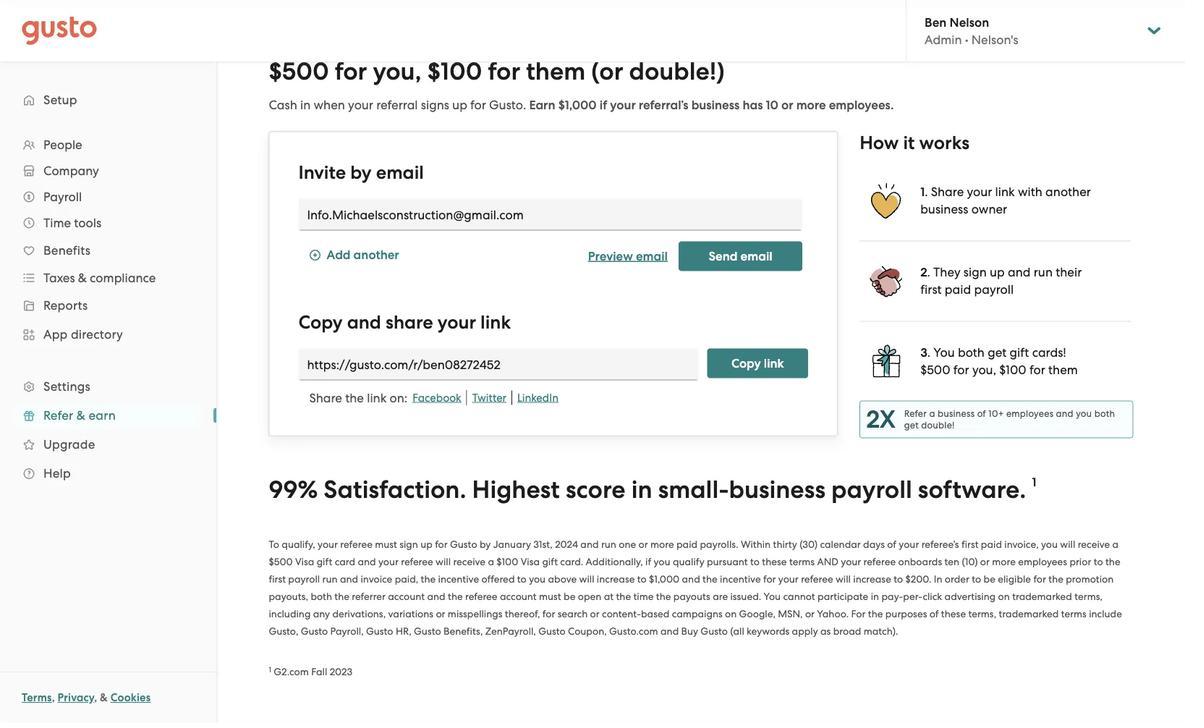 Task type: vqa. For each thing, say whether or not it's contained in the screenshot.
and
yes



Task type: locate. For each thing, give the bounding box(es) containing it.
1 vertical spatial must
[[539, 591, 561, 603]]

1 right an illustration of a heart image
[[921, 184, 925, 199]]

2 horizontal spatial up
[[990, 264, 1005, 279]]

these down advertising
[[942, 608, 966, 620]]

1 horizontal spatial up
[[452, 98, 467, 112]]

1 horizontal spatial you
[[934, 345, 955, 359]]

1 vertical spatial on
[[725, 608, 737, 620]]

0 vertical spatial of
[[978, 408, 986, 419]]

0 vertical spatial $1,000
[[558, 98, 597, 112]]

coupon,
[[568, 626, 607, 637]]

your inside 1 . share your link with another business owner
[[967, 184, 993, 199]]

receive up offered
[[453, 556, 486, 568]]

1 vertical spatial .
[[928, 264, 931, 279]]

derivations,
[[333, 608, 386, 620]]

gusto down search
[[539, 626, 566, 637]]

taxes
[[43, 271, 75, 285]]

2 horizontal spatial first
[[962, 539, 979, 550]]

copy
[[299, 311, 343, 333], [732, 356, 761, 370]]

2x list
[[860, 160, 1134, 438]]

1 vertical spatial run
[[601, 539, 617, 550]]

& for compliance
[[78, 271, 87, 285]]

1 horizontal spatial 1
[[921, 184, 925, 199]]

at
[[604, 591, 614, 603]]

business inside 99% satisfaction. highest score in small-business payroll software. 1
[[729, 475, 826, 504]]

more right the 10
[[797, 98, 826, 112]]

by right 'invite'
[[350, 161, 372, 183]]

2 vertical spatial in
[[871, 591, 879, 603]]

2 vertical spatial of
[[930, 608, 939, 620]]

0 horizontal spatial you
[[764, 591, 781, 603]]

terms left include
[[1061, 608, 1087, 620]]

them down cards!
[[1049, 362, 1078, 377]]

copy inside copy link button
[[732, 356, 761, 370]]

email right send
[[741, 248, 773, 263]]

nelson's
[[972, 32, 1019, 47]]

benefits link
[[14, 237, 202, 263]]

in inside 99% satisfaction. highest score in small-business payroll software. 1
[[632, 475, 653, 504]]

employees right the '10+'
[[1007, 408, 1054, 419]]

terms, down advertising
[[969, 608, 997, 620]]

up right "they"
[[990, 264, 1005, 279]]

their
[[1056, 264, 1082, 279]]

if inside to qualify, your referee must sign up for gusto by january 31st, 2024 and run one or more paid payrolls. within thirty (30) calendar days of your referee's first paid invoice, you will receive a $500 visa gift card and your referee will receive a $100 visa gift card. additionally, if you qualify pursuant to these terms and your referee onboards ten (10) or more employees prior to the first payroll run and invoice paid, the incentive offered to you above will increase to $1,000 and the incentive for your referee will increase to $200. in order to be eligible for the promotion payouts, both the referrer account and the referee account must be open at the time the payouts are issued. you cannot participate in pay-per-click advertising on trademarked terms, including any derivations, variations or misspellings thereof, for search or content-based campaigns on google, msn, or yahoo. for the purposes of these terms, trademarked terms include gusto, gusto payroll, gusto hr, gusto benefits, zenpayroll, gusto coupon, gusto.com and buy gusto (all keywords apply as broad match).
[[646, 556, 652, 568]]

these down thirty
[[762, 556, 787, 568]]

you inside the 3 . you both get gift cards! $500 for you, $100 for them
[[934, 345, 955, 359]]

0 vertical spatial must
[[375, 539, 397, 550]]

0 horizontal spatial ,
[[52, 691, 55, 704]]

gift left cards!
[[1010, 345, 1030, 359]]

1 horizontal spatial increase
[[854, 574, 892, 585]]

1 vertical spatial first
[[962, 539, 979, 550]]

1 inside 99% satisfaction. highest score in small-business payroll software. 1
[[1032, 475, 1037, 489]]

2 vertical spatial first
[[269, 574, 286, 585]]

paid down "they"
[[945, 282, 971, 297]]

business left 'owner'
[[921, 202, 969, 216]]

link
[[996, 184, 1015, 199], [481, 311, 511, 333], [764, 356, 784, 370], [367, 390, 387, 405]]

refer inside list
[[43, 408, 73, 423]]

account down the paid,
[[388, 591, 425, 603]]

1 horizontal spatial account
[[500, 591, 537, 603]]

both inside to qualify, your referee must sign up for gusto by january 31st, 2024 and run one or more paid payrolls. within thirty (30) calendar days of your referee's first paid invoice, you will receive a $500 visa gift card and your referee will receive a $100 visa gift card. additionally, if you qualify pursuant to these terms and your referee onboards ten (10) or more employees prior to the first payroll run and invoice paid, the incentive offered to you above will increase to $1,000 and the incentive for your referee will increase to $200. in order to be eligible for the promotion payouts, both the referrer account and the referee account must be open at the time the payouts are issued. you cannot participate in pay-per-click advertising on trademarked terms, including any derivations, variations or misspellings thereof, for search or content-based campaigns on google, msn, or yahoo. for the purposes of these terms, trademarked terms include gusto, gusto payroll, gusto hr, gusto benefits, zenpayroll, gusto coupon, gusto.com and buy gusto (all keywords apply as broad match).
[[311, 591, 332, 603]]

1 vertical spatial by
[[480, 539, 491, 550]]

and
[[1008, 264, 1031, 279], [347, 311, 381, 333], [1056, 408, 1074, 419], [581, 539, 599, 550], [358, 556, 376, 568], [340, 574, 358, 585], [682, 574, 700, 585], [427, 591, 446, 603], [661, 626, 679, 637]]

refer for refer & earn
[[43, 408, 73, 423]]

employees inside refer a business of 10+ employees and you both get double!
[[1007, 408, 1054, 419]]

terms
[[22, 691, 52, 704]]

1 vertical spatial trademarked
[[999, 608, 1059, 620]]

$500 inside the 3 . you both get gift cards! $500 for you, $100 for them
[[921, 362, 951, 377]]

1 vertical spatial a
[[1113, 539, 1119, 550]]

visa down the 31st,
[[521, 556, 540, 568]]

and
[[817, 556, 839, 568]]

prior
[[1070, 556, 1092, 568]]

another right "with"
[[1046, 184, 1091, 199]]

copy for copy link
[[732, 356, 761, 370]]

$500 up cash
[[269, 56, 329, 86]]

refer a business of 10+ employees and you both get double!
[[905, 408, 1115, 431]]

$500 down 3
[[921, 362, 951, 377]]

1 horizontal spatial in
[[632, 475, 653, 504]]

$100 down the january
[[497, 556, 518, 568]]

add another button
[[309, 241, 399, 271]]

pursuant
[[707, 556, 748, 568]]

payroll up the 3 . you both get gift cards! $500 for you, $100 for them
[[974, 282, 1014, 297]]

for left gusto.
[[470, 98, 486, 112]]

1 horizontal spatial sign
[[964, 264, 987, 279]]

2 horizontal spatial of
[[978, 408, 986, 419]]

1 vertical spatial them
[[1049, 362, 1078, 377]]

send email
[[709, 248, 773, 263]]

2 vertical spatial $500
[[269, 556, 293, 568]]

0 vertical spatial these
[[762, 556, 787, 568]]

setup
[[43, 93, 77, 107]]

up for and
[[421, 539, 433, 550]]

1 horizontal spatial gift
[[542, 556, 558, 568]]

$100 inside to qualify, your referee must sign up for gusto by january 31st, 2024 and run one or more paid payrolls. within thirty (30) calendar days of your referee's first paid invoice, you will receive a $500 visa gift card and your referee will receive a $100 visa gift card. additionally, if you qualify pursuant to these terms and your referee onboards ten (10) or more employees prior to the first payroll run and invoice paid, the incentive offered to you above will increase to $1,000 and the incentive for your referee will increase to $200. in order to be eligible for the promotion payouts, both the referrer account and the referee account must be open at the time the payouts are issued. you cannot participate in pay-per-click advertising on trademarked terms, including any derivations, variations or misspellings thereof, for search or content-based campaigns on google, msn, or yahoo. for the purposes of these terms, trademarked terms include gusto, gusto payroll, gusto hr, gusto benefits, zenpayroll, gusto coupon, gusto.com and buy gusto (all keywords apply as broad match).
[[497, 556, 518, 568]]

0 vertical spatial $500
[[269, 56, 329, 86]]

email for send email
[[741, 248, 773, 263]]

2 horizontal spatial in
[[871, 591, 879, 603]]

refer up double!
[[905, 408, 927, 419]]

account
[[388, 591, 425, 603], [500, 591, 537, 603]]

2 , from the left
[[94, 691, 97, 704]]

an illustration of a gift image
[[869, 343, 905, 379]]

1 horizontal spatial share
[[931, 184, 964, 199]]

1 left the "g2.com"
[[269, 665, 271, 674]]

you inside to qualify, your referee must sign up for gusto by january 31st, 2024 and run one or more paid payrolls. within thirty (30) calendar days of your referee's first paid invoice, you will receive a $500 visa gift card and your referee will receive a $100 visa gift card. additionally, if you qualify pursuant to these terms and your referee onboards ten (10) or more employees prior to the first payroll run and invoice paid, the incentive offered to you above will increase to $1,000 and the incentive for your referee will increase to $200. in order to be eligible for the promotion payouts, both the referrer account and the referee account must be open at the time the payouts are issued. you cannot participate in pay-per-click advertising on trademarked terms, including any derivations, variations or misspellings thereof, for search or content-based campaigns on google, msn, or yahoo. for the purposes of these terms, trademarked terms include gusto, gusto payroll, gusto hr, gusto benefits, zenpayroll, gusto coupon, gusto.com and buy gusto (all keywords apply as broad match).
[[764, 591, 781, 603]]

payroll inside 99% satisfaction. highest score in small-business payroll software. 1
[[832, 475, 912, 504]]

share inside 1 . share your link with another business owner
[[931, 184, 964, 199]]

more up qualify
[[651, 539, 674, 550]]

your up cannot
[[779, 574, 799, 585]]

0 horizontal spatial another
[[354, 248, 399, 262]]

gift left card
[[317, 556, 332, 568]]

run left 'their'
[[1034, 264, 1053, 279]]

0 vertical spatial get
[[988, 345, 1007, 359]]

more up eligible
[[992, 556, 1016, 568]]

get left double!
[[905, 420, 919, 431]]

payroll inside 2 . they sign up and run their first paid payroll
[[974, 282, 1014, 297]]

both inside refer a business of 10+ employees and you both get double!
[[1095, 408, 1115, 419]]

referrer
[[352, 591, 386, 603]]

and down card
[[340, 574, 358, 585]]

1 horizontal spatial copy
[[732, 356, 761, 370]]

an illustration of a handshake image
[[869, 263, 905, 299]]

$500 inside to qualify, your referee must sign up for gusto by january 31st, 2024 and run one or more paid payrolls. within thirty (30) calendar days of your referee's first paid invoice, you will receive a $500 visa gift card and your referee will receive a $100 visa gift card. additionally, if you qualify pursuant to these terms and your referee onboards ten (10) or more employees prior to the first payroll run and invoice paid, the incentive offered to you above will increase to $1,000 and the incentive for your referee will increase to $200. in order to be eligible for the promotion payouts, both the referrer account and the referee account must be open at the time the payouts are issued. you cannot participate in pay-per-click advertising on trademarked terms, including any derivations, variations or misspellings thereof, for search or content-based campaigns on google, msn, or yahoo. for the purposes of these terms, trademarked terms include gusto, gusto payroll, gusto hr, gusto benefits, zenpayroll, gusto coupon, gusto.com and buy gusto (all keywords apply as broad match).
[[269, 556, 293, 568]]

payroll up days
[[832, 475, 912, 504]]

. inside 1 . share your link with another business owner
[[925, 184, 928, 199]]

gusto.
[[489, 98, 526, 112]]

card.
[[560, 556, 584, 568]]

0 vertical spatial you
[[934, 345, 955, 359]]

you up the google, on the bottom right of page
[[764, 591, 781, 603]]

keywords
[[747, 626, 790, 637]]

you, up referral
[[373, 56, 422, 86]]

the left promotion
[[1049, 574, 1064, 585]]

cash in when your referral signs up for gusto. earn $1,000 if your referral's business has 10 or more employees.
[[269, 98, 894, 112]]

up inside to qualify, your referee must sign up for gusto by january 31st, 2024 and run one or more paid payrolls. within thirty (30) calendar days of your referee's first paid invoice, you will receive a $500 visa gift card and your referee will receive a $100 visa gift card. additionally, if you qualify pursuant to these terms and your referee onboards ten (10) or more employees prior to the first payroll run and invoice paid, the incentive offered to you above will increase to $1,000 and the incentive for your referee will increase to $200. in order to be eligible for the promotion payouts, both the referrer account and the referee account must be open at the time the payouts are issued. you cannot participate in pay-per-click advertising on trademarked terms, including any derivations, variations or misspellings thereof, for search or content-based campaigns on google, msn, or yahoo. for the purposes of these terms, trademarked terms include gusto, gusto payroll, gusto hr, gusto benefits, zenpayroll, gusto coupon, gusto.com and buy gusto (all keywords apply as broad match).
[[421, 539, 433, 550]]

taxes & compliance
[[43, 271, 156, 285]]

days
[[864, 539, 885, 550]]

0 vertical spatial up
[[452, 98, 467, 112]]

satisfaction.
[[324, 475, 466, 504]]

0 vertical spatial terms,
[[1075, 591, 1103, 603]]

2 horizontal spatial email
[[741, 248, 773, 263]]

1 horizontal spatial ,
[[94, 691, 97, 704]]

0 horizontal spatial up
[[421, 539, 433, 550]]

0 vertical spatial payroll
[[974, 282, 1014, 297]]

2 horizontal spatial 1
[[1032, 475, 1037, 489]]

1 horizontal spatial if
[[646, 556, 652, 568]]

gift down the 31st,
[[542, 556, 558, 568]]

gift inside the 3 . you both get gift cards! $500 for you, $100 for them
[[1010, 345, 1030, 359]]

company button
[[14, 158, 202, 184]]

setup link
[[14, 87, 202, 113]]

by left the january
[[480, 539, 491, 550]]

msn,
[[778, 608, 803, 620]]

cookies button
[[111, 689, 151, 706]]

refer
[[905, 408, 927, 419], [43, 408, 73, 423]]

$1,000 up time
[[649, 574, 680, 585]]

you inside refer a business of 10+ employees and you both get double!
[[1076, 408, 1092, 419]]

employees inside to qualify, your referee must sign up for gusto by january 31st, 2024 and run one or more paid payrolls. within thirty (30) calendar days of your referee's first paid invoice, you will receive a $500 visa gift card and your referee will receive a $100 visa gift card. additionally, if you qualify pursuant to these terms and your referee onboards ten (10) or more employees prior to the first payroll run and invoice paid, the incentive offered to you above will increase to $1,000 and the incentive for your referee will increase to $200. in order to be eligible for the promotion payouts, both the referrer account and the referee account must be open at the time the payouts are issued. you cannot participate in pay-per-click advertising on trademarked terms, including any derivations, variations or misspellings thereof, for search or content-based campaigns on google, msn, or yahoo. for the purposes of these terms, trademarked terms include gusto, gusto payroll, gusto hr, gusto benefits, zenpayroll, gusto coupon, gusto.com and buy gusto (all keywords apply as broad match).
[[1019, 556, 1068, 568]]

gusto navigation element
[[0, 62, 216, 511]]

1 inside 1 . share your link with another business owner
[[921, 184, 925, 199]]

benefits,
[[444, 626, 483, 637]]

1 horizontal spatial them
[[1049, 362, 1078, 377]]

0 horizontal spatial increase
[[597, 574, 635, 585]]

0 horizontal spatial run
[[322, 574, 338, 585]]

payouts,
[[269, 591, 308, 603]]

2 vertical spatial 1
[[269, 665, 271, 674]]

2 vertical spatial run
[[322, 574, 338, 585]]

(10)
[[962, 556, 978, 568]]

terms, down promotion
[[1075, 591, 1103, 603]]

software.
[[918, 475, 1027, 504]]

1 vertical spatial share
[[309, 390, 342, 405]]

1 horizontal spatial incentive
[[720, 574, 761, 585]]

directory
[[71, 327, 123, 342]]

1 , from the left
[[52, 691, 55, 704]]

1 vertical spatial $500
[[921, 362, 951, 377]]

another
[[1046, 184, 1091, 199], [354, 248, 399, 262]]

trademarked
[[1013, 591, 1073, 603], [999, 608, 1059, 620]]

1 horizontal spatial a
[[930, 408, 936, 419]]

1 horizontal spatial on
[[998, 591, 1010, 603]]

copy link
[[732, 356, 784, 370]]

1 vertical spatial $100
[[1000, 362, 1027, 377]]

,
[[52, 691, 55, 704], [94, 691, 97, 704]]

1 horizontal spatial both
[[958, 345, 985, 359]]

2 vertical spatial both
[[311, 591, 332, 603]]

by inside to qualify, your referee must sign up for gusto by january 31st, 2024 and run one or more paid payrolls. within thirty (30) calendar days of your referee's first paid invoice, you will receive a $500 visa gift card and your referee will receive a $100 visa gift card. additionally, if you qualify pursuant to these terms and your referee onboards ten (10) or more employees prior to the first payroll run and invoice paid, the incentive offered to you above will increase to $1,000 and the incentive for your referee will increase to $200. in order to be eligible for the promotion payouts, both the referrer account and the referee account must be open at the time the payouts are issued. you cannot participate in pay-per-click advertising on trademarked terms, including any derivations, variations or misspellings thereof, for search or content-based campaigns on google, msn, or yahoo. for the purposes of these terms, trademarked terms include gusto, gusto payroll, gusto hr, gusto benefits, zenpayroll, gusto coupon, gusto.com and buy gusto (all keywords apply as broad match).
[[480, 539, 491, 550]]

terms link
[[22, 691, 52, 704]]

1 horizontal spatial more
[[797, 98, 826, 112]]

1 for 1 g2.com fall 2023
[[269, 665, 271, 674]]

2 vertical spatial a
[[488, 556, 494, 568]]

1 vertical spatial $1,000
[[649, 574, 680, 585]]

0 horizontal spatial share
[[309, 390, 342, 405]]

be left eligible
[[984, 574, 996, 585]]

to
[[751, 556, 760, 568], [1094, 556, 1103, 568], [517, 574, 527, 585], [637, 574, 647, 585], [894, 574, 903, 585], [972, 574, 982, 585]]

referee down days
[[864, 556, 896, 568]]

& inside dropdown button
[[78, 271, 87, 285]]

0 vertical spatial first
[[921, 282, 942, 297]]

you, inside the 3 . you both get gift cards! $500 for you, $100 for them
[[973, 362, 997, 377]]

business inside refer a business of 10+ employees and you both get double!
[[938, 408, 975, 419]]

, left privacy link
[[52, 691, 55, 704]]

email down referral
[[376, 161, 424, 183]]

you
[[934, 345, 955, 359], [764, 591, 781, 603]]

refer inside refer a business of 10+ employees and you both get double!
[[905, 408, 927, 419]]

0 vertical spatial &
[[78, 271, 87, 285]]

0 vertical spatial if
[[600, 98, 607, 112]]

for inside the cash in when your referral signs up for gusto. earn $1,000 if your referral's business has 10 or more employees.
[[470, 98, 486, 112]]

earn
[[89, 408, 116, 423]]

broad
[[834, 626, 862, 637]]

Enter email address email field
[[299, 199, 803, 230]]

0 vertical spatial another
[[1046, 184, 1091, 199]]

any
[[313, 608, 330, 620]]

run down card
[[322, 574, 338, 585]]

0 vertical spatial run
[[1034, 264, 1053, 279]]

hr,
[[396, 626, 412, 637]]

run inside 2 . they sign up and run their first paid payroll
[[1034, 264, 1053, 279]]

$100 up the '10+'
[[1000, 362, 1027, 377]]

get left cards!
[[988, 345, 1007, 359]]

if right additionally,
[[646, 556, 652, 568]]

business left has
[[692, 98, 740, 112]]

& right taxes
[[78, 271, 87, 285]]

receive up prior
[[1078, 539, 1110, 550]]

and down cards!
[[1056, 408, 1074, 419]]

1 horizontal spatial $100
[[497, 556, 518, 568]]

first
[[921, 282, 942, 297], [962, 539, 979, 550], [269, 574, 286, 585]]

. inside 2 . they sign up and run their first paid payroll
[[928, 264, 931, 279]]

cards!
[[1033, 345, 1067, 359]]

preview email
[[588, 248, 668, 263]]

thereof,
[[505, 608, 540, 620]]

$500
[[269, 56, 329, 86], [921, 362, 951, 377], [269, 556, 293, 568]]

must down above
[[539, 591, 561, 603]]

1 vertical spatial copy
[[732, 356, 761, 370]]

1 inside 1 g2.com fall 2023
[[269, 665, 271, 674]]

and inside refer a business of 10+ employees and you both get double!
[[1056, 408, 1074, 419]]

fall
[[311, 666, 327, 678]]

2 vertical spatial more
[[992, 556, 1016, 568]]

taxes & compliance button
[[14, 265, 202, 291]]

owner
[[972, 202, 1008, 216]]

account up thereof,
[[500, 591, 537, 603]]

reports
[[43, 298, 88, 313]]

email inside send email button
[[741, 248, 773, 263]]

email right preview
[[636, 248, 668, 263]]

1 horizontal spatial email
[[636, 248, 668, 263]]

1 horizontal spatial by
[[480, 539, 491, 550]]

3
[[921, 345, 928, 360]]

& left the cookies at the bottom of the page
[[100, 691, 108, 704]]

for
[[852, 608, 866, 620]]

$1,000 right earn
[[558, 98, 597, 112]]

first up (10)
[[962, 539, 979, 550]]

1 vertical spatial employees
[[1019, 556, 1068, 568]]

business up thirty
[[729, 475, 826, 504]]

email inside "preview email" button
[[636, 248, 668, 263]]

up inside the cash in when your referral signs up for gusto. earn $1,000 if your referral's business has 10 or more employees.
[[452, 98, 467, 112]]

. right an illustration of a heart image
[[925, 184, 928, 199]]

referee down and
[[801, 574, 834, 585]]

ben
[[925, 15, 947, 29]]

1 vertical spatial both
[[1095, 408, 1115, 419]]

offered
[[482, 574, 515, 585]]

2 vertical spatial &
[[100, 691, 108, 704]]

both inside the 3 . you both get gift cards! $500 for you, $100 for them
[[958, 345, 985, 359]]

must
[[375, 539, 397, 550], [539, 591, 561, 603]]

first up the payouts,
[[269, 574, 286, 585]]

0 horizontal spatial both
[[311, 591, 332, 603]]

2 vertical spatial up
[[421, 539, 433, 550]]

2 incentive from the left
[[720, 574, 761, 585]]

of inside refer a business of 10+ employees and you both get double!
[[978, 408, 986, 419]]

None field
[[299, 348, 699, 380]]

1 horizontal spatial get
[[988, 345, 1007, 359]]

works
[[920, 132, 970, 154]]

of right days
[[888, 539, 897, 550]]

share the link on: facebook
[[309, 390, 462, 405]]

in inside to qualify, your referee must sign up for gusto by january 31st, 2024 and run one or more paid payrolls. within thirty (30) calendar days of your referee's first paid invoice, you will receive a $500 visa gift card and your referee will receive a $100 visa gift card. additionally, if you qualify pursuant to these terms and your referee onboards ten (10) or more employees prior to the first payroll run and invoice paid, the incentive offered to you above will increase to $1,000 and the incentive for your referee will increase to $200. in order to be eligible for the promotion payouts, both the referrer account and the referee account must be open at the time the payouts are issued. you cannot participate in pay-per-click advertising on trademarked terms, including any derivations, variations or misspellings thereof, for search or content-based campaigns on google, msn, or yahoo. for the purposes of these terms, trademarked terms include gusto, gusto payroll, gusto hr, gusto benefits, zenpayroll, gusto coupon, gusto.com and buy gusto (all keywords apply as broad match).
[[871, 591, 879, 603]]

1 vertical spatial of
[[888, 539, 897, 550]]

january
[[493, 539, 531, 550]]

referee's
[[922, 539, 959, 550]]

$200.
[[906, 574, 932, 585]]

payroll up the payouts,
[[288, 574, 320, 585]]

tools
[[74, 216, 101, 230]]

, left the cookies at the bottom of the page
[[94, 691, 97, 704]]

1 horizontal spatial paid
[[945, 282, 971, 297]]

misspellings
[[448, 608, 503, 620]]

terms down (30)
[[790, 556, 815, 568]]

$500 down to
[[269, 556, 293, 568]]

list containing people
[[0, 132, 216, 488]]

another right add
[[354, 248, 399, 262]]

terms
[[790, 556, 815, 568], [1061, 608, 1087, 620]]

if down (or
[[600, 98, 607, 112]]

2 visa from the left
[[521, 556, 540, 568]]

in right cash
[[300, 98, 311, 112]]

when
[[314, 98, 345, 112]]

incentive up issued.
[[720, 574, 761, 585]]

10
[[766, 98, 779, 112]]

0 vertical spatial a
[[930, 408, 936, 419]]

1 vertical spatial be
[[564, 591, 576, 603]]

refer for refer a business of 10+ employees and you both get double!
[[905, 408, 927, 419]]

an illustration of a heart image
[[869, 183, 905, 219]]

increase up pay-
[[854, 574, 892, 585]]

list
[[0, 132, 216, 488]]

content-
[[602, 608, 641, 620]]

&
[[78, 271, 87, 285], [77, 408, 85, 423], [100, 691, 108, 704]]

2 . they sign up and run their first paid payroll
[[921, 264, 1082, 297]]

google,
[[739, 608, 776, 620]]

a up offered
[[488, 556, 494, 568]]

0 vertical spatial them
[[526, 56, 586, 86]]

settings link
[[14, 373, 202, 400]]

0 vertical spatial sign
[[964, 264, 987, 279]]

another inside button
[[354, 248, 399, 262]]

referee up the paid,
[[401, 556, 433, 568]]

gift
[[1010, 345, 1030, 359], [317, 556, 332, 568], [542, 556, 558, 568]]

$100 inside the 3 . you both get gift cards! $500 for you, $100 for them
[[1000, 362, 1027, 377]]

& for earn
[[77, 408, 85, 423]]

referee up card
[[340, 539, 373, 550]]

$100 up "signs"
[[428, 56, 482, 86]]

on
[[998, 591, 1010, 603], [725, 608, 737, 620]]

0 horizontal spatial payroll
[[288, 574, 320, 585]]

a up double!
[[930, 408, 936, 419]]

issued.
[[731, 591, 762, 603]]

run up additionally,
[[601, 539, 617, 550]]

1 vertical spatial if
[[646, 556, 652, 568]]

or up apply
[[805, 608, 815, 620]]

0 horizontal spatial more
[[651, 539, 674, 550]]

copy for copy and share your link
[[299, 311, 343, 333]]

paid inside 2 . they sign up and run their first paid payroll
[[945, 282, 971, 297]]

0 horizontal spatial $100
[[428, 56, 482, 86]]

1 horizontal spatial another
[[1046, 184, 1091, 199]]

people button
[[14, 132, 202, 158]]



Task type: describe. For each thing, give the bounding box(es) containing it.
0 horizontal spatial terms,
[[969, 608, 997, 620]]

99%
[[269, 475, 318, 504]]

your down (or
[[610, 98, 636, 112]]

and left buy
[[661, 626, 679, 637]]

sign inside to qualify, your referee must sign up for gusto by january 31st, 2024 and run one or more paid payrolls. within thirty (30) calendar days of your referee's first paid invoice, you will receive a $500 visa gift card and your referee will receive a $100 visa gift card. additionally, if you qualify pursuant to these terms and your referee onboards ten (10) or more employees prior to the first payroll run and invoice paid, the incentive offered to you above will increase to $1,000 and the incentive for your referee will increase to $200. in order to be eligible for the promotion payouts, both the referrer account and the referee account must be open at the time the payouts are issued. you cannot participate in pay-per-click advertising on trademarked terms, including any derivations, variations or misspellings thereof, for search or content-based campaigns on google, msn, or yahoo. for the purposes of these terms, trademarked terms include gusto, gusto payroll, gusto hr, gusto benefits, zenpayroll, gusto coupon, gusto.com and buy gusto (all keywords apply as broad match).
[[400, 539, 418, 550]]

1 horizontal spatial run
[[601, 539, 617, 550]]

refer & earn link
[[14, 402, 202, 428]]

facebook button
[[408, 390, 467, 405]]

the up misspellings
[[448, 591, 463, 603]]

cannot
[[783, 591, 815, 603]]

the up the are
[[703, 574, 718, 585]]

0 horizontal spatial $1,000
[[558, 98, 597, 112]]

1 for 1 . share your link with another business owner
[[921, 184, 925, 199]]

$1,000 inside to qualify, your referee must sign up for gusto by january 31st, 2024 and run one or more paid payrolls. within thirty (30) calendar days of your referee's first paid invoice, you will receive a $500 visa gift card and your referee will receive a $100 visa gift card. additionally, if you qualify pursuant to these terms and your referee onboards ten (10) or more employees prior to the first payroll run and invoice paid, the incentive offered to you above will increase to $1,000 and the incentive for your referee will increase to $200. in order to be eligible for the promotion payouts, both the referrer account and the referee account must be open at the time the payouts are issued. you cannot participate in pay-per-click advertising on trademarked terms, including any derivations, variations or misspellings thereof, for search or content-based campaigns on google, msn, or yahoo. for the purposes of these terms, trademarked terms include gusto, gusto payroll, gusto hr, gusto benefits, zenpayroll, gusto coupon, gusto.com and buy gusto (all keywords apply as broad match).
[[649, 574, 680, 585]]

and left share
[[347, 311, 381, 333]]

ben nelson admin • nelson's
[[925, 15, 1019, 47]]

promotion
[[1066, 574, 1114, 585]]

•
[[965, 32, 969, 47]]

1 horizontal spatial terms,
[[1075, 591, 1103, 603]]

up for referral's
[[452, 98, 467, 112]]

double!
[[922, 420, 955, 431]]

thirty
[[773, 539, 797, 550]]

within
[[741, 539, 771, 550]]

small-
[[658, 475, 729, 504]]

company
[[43, 164, 99, 178]]

preview
[[588, 248, 633, 263]]

qualify,
[[282, 539, 315, 550]]

preview email button
[[588, 241, 668, 271]]

g2.com
[[274, 666, 309, 678]]

your up card
[[318, 539, 338, 550]]

your up onboards
[[899, 539, 919, 550]]

0 horizontal spatial paid
[[677, 539, 698, 550]]

to up advertising
[[972, 574, 982, 585]]

the left on:
[[345, 390, 364, 405]]

your right share
[[438, 311, 476, 333]]

or down open in the bottom of the page
[[590, 608, 600, 620]]

for down cards!
[[1030, 362, 1046, 377]]

terms , privacy , & cookies
[[22, 691, 151, 704]]

0 vertical spatial by
[[350, 161, 372, 183]]

the up promotion
[[1106, 556, 1121, 568]]

privacy link
[[58, 691, 94, 704]]

and right 2024
[[581, 539, 599, 550]]

for left the january
[[435, 539, 448, 550]]

will up participate
[[836, 574, 851, 585]]

0 horizontal spatial be
[[564, 591, 576, 603]]

people
[[43, 138, 82, 152]]

1 horizontal spatial terms
[[1061, 608, 1087, 620]]

0 horizontal spatial them
[[526, 56, 586, 86]]

2 account from the left
[[500, 591, 537, 603]]

your inside the cash in when your referral signs up for gusto. earn $1,000 if your referral's business has 10 or more employees.
[[348, 98, 373, 112]]

gusto left the january
[[450, 539, 477, 550]]

employees.
[[829, 98, 894, 112]]

will up prior
[[1061, 539, 1076, 550]]

and up payouts
[[682, 574, 700, 585]]

your up invoice
[[378, 556, 399, 568]]

. inside the 3 . you both get gift cards! $500 for you, $100 for them
[[928, 345, 931, 359]]

will up misspellings
[[436, 556, 451, 568]]

(30)
[[800, 539, 818, 550]]

get inside refer a business of 10+ employees and you both get double!
[[905, 420, 919, 431]]

a inside refer a business of 10+ employees and you both get double!
[[930, 408, 936, 419]]

to qualify, your referee must sign up for gusto by january 31st, 2024 and run one or more paid payrolls. within thirty (30) calendar days of your referee's first paid invoice, you will receive a $500 visa gift card and your referee will receive a $100 visa gift card. additionally, if you qualify pursuant to these terms and your referee onboards ten (10) or more employees prior to the first payroll run and invoice paid, the incentive offered to you above will increase to $1,000 and the incentive for your referee will increase to $200. in order to be eligible for the promotion payouts, both the referrer account and the referee account must be open at the time the payouts are issued. you cannot participate in pay-per-click advertising on trademarked terms, including any derivations, variations or misspellings thereof, for search or content-based campaigns on google, msn, or yahoo. for the purposes of these terms, trademarked terms include gusto, gusto payroll, gusto hr, gusto benefits, zenpayroll, gusto coupon, gusto.com and buy gusto (all keywords apply as broad match).
[[269, 539, 1122, 637]]

referral
[[376, 98, 418, 112]]

app directory
[[43, 327, 123, 342]]

2 horizontal spatial more
[[992, 556, 1016, 568]]

purposes
[[886, 608, 927, 620]]

for up double!
[[954, 362, 970, 377]]

0 horizontal spatial a
[[488, 556, 494, 568]]

twitter button
[[467, 390, 512, 405]]

1 visa from the left
[[295, 556, 314, 568]]

paid,
[[395, 574, 419, 585]]

. for 1
[[925, 184, 928, 199]]

2 increase from the left
[[854, 574, 892, 585]]

0 horizontal spatial first
[[269, 574, 286, 585]]

1 account from the left
[[388, 591, 425, 603]]

2x
[[866, 404, 896, 434]]

gusto right hr,
[[414, 626, 441, 637]]

the up 'based'
[[656, 591, 671, 603]]

cash
[[269, 98, 297, 112]]

upgrade
[[43, 437, 95, 452]]

1 g2.com fall 2023
[[269, 665, 353, 678]]

payroll button
[[14, 184, 202, 210]]

one
[[619, 539, 636, 550]]

to right prior
[[1094, 556, 1103, 568]]

yahoo.
[[817, 608, 849, 620]]

linkedin button
[[512, 390, 564, 405]]

score
[[566, 475, 626, 504]]

nelson
[[950, 15, 990, 29]]

1 incentive from the left
[[438, 574, 479, 585]]

search
[[558, 608, 588, 620]]

email for preview email
[[636, 248, 668, 263]]

settings
[[43, 379, 90, 394]]

reports link
[[14, 292, 202, 318]]

for up gusto.
[[488, 56, 521, 86]]

or right one
[[639, 539, 648, 550]]

qualify
[[673, 556, 705, 568]]

31st,
[[534, 539, 553, 550]]

0 horizontal spatial on
[[725, 608, 737, 620]]

the right the paid,
[[421, 574, 436, 585]]

add another
[[327, 248, 399, 262]]

to up time
[[637, 574, 647, 585]]

privacy
[[58, 691, 94, 704]]

app
[[43, 327, 68, 342]]

for up the google, on the bottom right of page
[[764, 574, 776, 585]]

2023
[[330, 666, 353, 678]]

0 vertical spatial be
[[984, 574, 996, 585]]

has
[[743, 98, 763, 112]]

0 vertical spatial you,
[[373, 56, 422, 86]]

first inside 2 . they sign up and run their first paid payroll
[[921, 282, 942, 297]]

admin
[[925, 32, 962, 47]]

for up when
[[335, 56, 367, 86]]

gusto left hr,
[[366, 626, 393, 637]]

will up open in the bottom of the page
[[579, 574, 595, 585]]

0 vertical spatial terms
[[790, 556, 815, 568]]

gusto left (all
[[701, 626, 728, 637]]

sign inside 2 . they sign up and run their first paid payroll
[[964, 264, 987, 279]]

or up benefits, at left bottom
[[436, 608, 445, 620]]

in inside the cash in when your referral signs up for gusto. earn $1,000 if your referral's business has 10 or more employees.
[[300, 98, 311, 112]]

business inside 1 . share your link with another business owner
[[921, 202, 969, 216]]

for left search
[[543, 608, 555, 620]]

referee up misspellings
[[465, 591, 498, 603]]

up inside 2 . they sign up and run their first paid payroll
[[990, 264, 1005, 279]]

they
[[934, 264, 961, 279]]

another inside 1 . share your link with another business owner
[[1046, 184, 1091, 199]]

1 horizontal spatial of
[[930, 608, 939, 620]]

time tools
[[43, 216, 101, 230]]

0 horizontal spatial these
[[762, 556, 787, 568]]

your down calendar
[[841, 556, 861, 568]]

payroll
[[43, 190, 82, 204]]

module__icon___go7vc image
[[309, 249, 321, 261]]

the up derivations,
[[335, 591, 350, 603]]

0 horizontal spatial if
[[600, 98, 607, 112]]

1 horizontal spatial must
[[539, 591, 561, 603]]

0 horizontal spatial email
[[376, 161, 424, 183]]

1 horizontal spatial these
[[942, 608, 966, 620]]

time
[[43, 216, 71, 230]]

0 horizontal spatial gift
[[317, 556, 332, 568]]

or right the 10
[[782, 98, 794, 112]]

as
[[821, 626, 831, 637]]

2 horizontal spatial paid
[[981, 539, 1002, 550]]

twitter
[[472, 391, 507, 404]]

0 vertical spatial receive
[[1078, 539, 1110, 550]]

(or
[[591, 56, 624, 86]]

get inside the 3 . you both get gift cards! $500 for you, $100 for them
[[988, 345, 1007, 359]]

link inside copy link button
[[764, 356, 784, 370]]

home image
[[22, 16, 97, 45]]

to down the 'within'
[[751, 556, 760, 568]]

3 . you both get gift cards! $500 for you, $100 for them
[[921, 345, 1078, 377]]

invoice
[[361, 574, 392, 585]]

invite by email
[[299, 161, 424, 183]]

for right eligible
[[1034, 574, 1047, 585]]

link inside 1 . share your link with another business owner
[[996, 184, 1015, 199]]

calendar
[[820, 539, 861, 550]]

send
[[709, 248, 738, 263]]

include
[[1089, 608, 1122, 620]]

cookies
[[111, 691, 151, 704]]

compliance
[[90, 271, 156, 285]]

share
[[386, 311, 433, 333]]

. for 2
[[928, 264, 931, 279]]

zenpayroll,
[[485, 626, 536, 637]]

add
[[327, 248, 351, 262]]

or right (10)
[[981, 556, 990, 568]]

1 vertical spatial more
[[651, 539, 674, 550]]

the right at
[[616, 591, 631, 603]]

gusto down any
[[301, 626, 328, 637]]

ten
[[945, 556, 960, 568]]

payroll inside to qualify, your referee must sign up for gusto by january 31st, 2024 and run one or more paid payrolls. within thirty (30) calendar days of your referee's first paid invoice, you will receive a $500 visa gift card and your referee will receive a $100 visa gift card. additionally, if you qualify pursuant to these terms and your referee onboards ten (10) or more employees prior to the first payroll run and invoice paid, the incentive offered to you above will increase to $1,000 and the incentive for your referee will increase to $200. in order to be eligible for the promotion payouts, both the referrer account and the referee account must be open at the time the payouts are issued. you cannot participate in pay-per-click advertising on trademarked terms, including any derivations, variations or misspellings thereof, for search or content-based campaigns on google, msn, or yahoo. for the purposes of these terms, trademarked terms include gusto, gusto payroll, gusto hr, gusto benefits, zenpayroll, gusto coupon, gusto.com and buy gusto (all keywords apply as broad match).
[[288, 574, 320, 585]]

them inside the 3 . you both get gift cards! $500 for you, $100 for them
[[1049, 362, 1078, 377]]

and up invoice
[[358, 556, 376, 568]]

double!)
[[629, 56, 725, 86]]

card
[[335, 556, 355, 568]]

0 vertical spatial trademarked
[[1013, 591, 1073, 603]]

click
[[923, 591, 943, 603]]

onboards
[[899, 556, 942, 568]]

above
[[548, 574, 577, 585]]

are
[[713, 591, 728, 603]]

and inside 2 . they sign up and run their first paid payroll
[[1008, 264, 1031, 279]]

invite
[[299, 161, 346, 183]]

to right offered
[[517, 574, 527, 585]]

to up pay-
[[894, 574, 903, 585]]

0 vertical spatial more
[[797, 98, 826, 112]]

2 horizontal spatial a
[[1113, 539, 1119, 550]]

with
[[1018, 184, 1043, 199]]

1 increase from the left
[[597, 574, 635, 585]]

the right for
[[868, 608, 883, 620]]

1 vertical spatial receive
[[453, 556, 486, 568]]

and up variations in the left of the page
[[427, 591, 446, 603]]

copy link button
[[707, 348, 809, 378]]

payrolls.
[[700, 539, 739, 550]]



